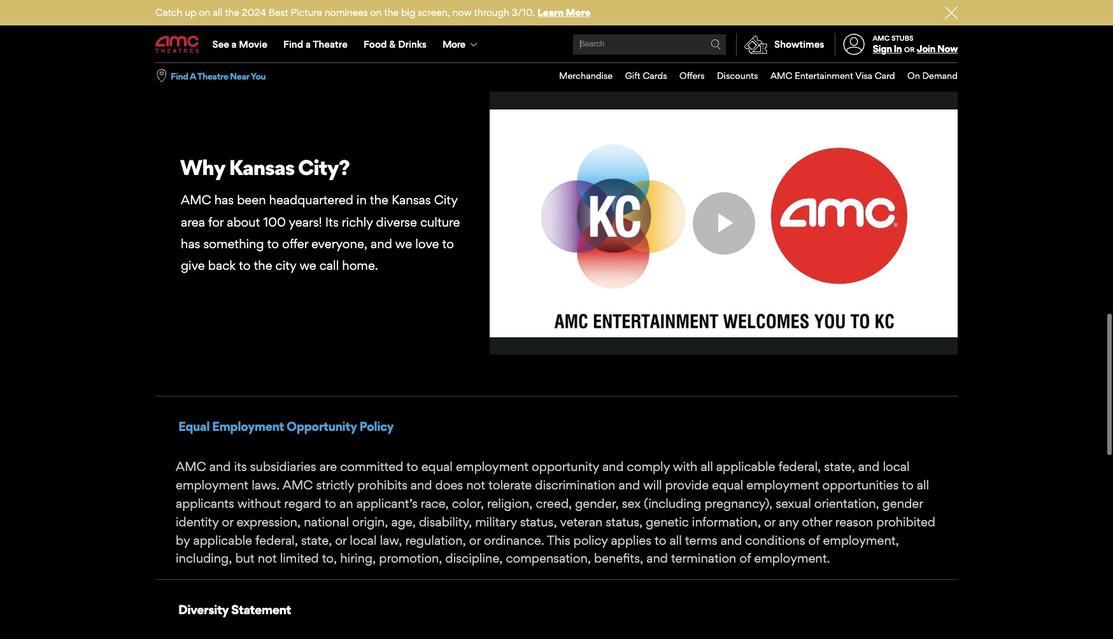 Task type: vqa. For each thing, say whether or not it's contained in the screenshot.
the rightmost a
yes



Task type: describe. For each thing, give the bounding box(es) containing it.
give
[[181, 258, 205, 273]]

0 horizontal spatial kansas
[[229, 155, 294, 180]]

any
[[779, 514, 799, 530]]

0 horizontal spatial state,
[[301, 533, 332, 548]]

the left the 2024
[[225, 6, 239, 18]]

religion,
[[487, 496, 533, 511]]

more inside button
[[443, 38, 465, 50]]

to left an
[[325, 496, 336, 511]]

disability,
[[419, 514, 472, 530]]

visa
[[855, 70, 873, 81]]

prohibited
[[877, 514, 936, 530]]

a for theatre
[[306, 38, 311, 50]]

laws.
[[252, 478, 280, 493]]

2024
[[242, 6, 266, 18]]

food & drinks
[[364, 38, 427, 50]]

its
[[325, 214, 339, 230]]

amc entertainment visa card
[[771, 70, 895, 81]]

its
[[234, 459, 247, 475]]

you
[[251, 70, 266, 81]]

creed,
[[536, 496, 572, 511]]

1 horizontal spatial of
[[809, 533, 820, 548]]

law,
[[380, 533, 402, 548]]

and left comply
[[602, 459, 624, 475]]

and inside amc has been headquartered in the kansas city area for about 100 years! its richly diverse culture has something to offer everyone, and we love to give back to the city we call home.
[[371, 236, 392, 251]]

comply
[[627, 459, 670, 475]]

will
[[643, 478, 662, 493]]

big
[[401, 6, 415, 18]]

catch
[[155, 6, 182, 18]]

information,
[[692, 514, 761, 530]]

policy
[[574, 533, 608, 548]]

termination
[[671, 551, 737, 566]]

showtimes link
[[736, 33, 824, 56]]

join now button
[[917, 43, 958, 55]]

gift cards link
[[613, 63, 667, 89]]

cards
[[643, 70, 667, 81]]

and up sex
[[619, 478, 640, 493]]

with
[[673, 459, 698, 475]]

amc for amc stubs sign in or join now
[[873, 34, 890, 43]]

but
[[235, 551, 255, 566]]

stubs
[[892, 34, 914, 43]]

demand
[[923, 70, 958, 81]]

city?
[[298, 155, 350, 180]]

or up to,
[[335, 533, 347, 548]]

find for find a theatre
[[283, 38, 303, 50]]

amc stubs sign in or join now
[[873, 34, 958, 55]]

gift cards
[[625, 70, 667, 81]]

1 on from the left
[[199, 6, 210, 18]]

merchandise
[[559, 70, 613, 81]]

benefits,
[[594, 551, 643, 566]]

menu containing more
[[155, 27, 958, 62]]

merchandise link
[[547, 63, 613, 89]]

theatre for a
[[197, 70, 228, 81]]

richly
[[342, 214, 373, 230]]

applicants
[[176, 496, 234, 511]]

1 horizontal spatial more
[[566, 6, 591, 18]]

find a theatre near you
[[171, 70, 266, 81]]

opportunity
[[287, 419, 357, 434]]

to up prohibits
[[407, 459, 418, 475]]

a for movie
[[232, 38, 237, 50]]

in
[[894, 43, 902, 55]]

veteran
[[560, 514, 603, 530]]

statement
[[231, 603, 291, 618]]

strictly
[[316, 478, 354, 493]]

best
[[269, 6, 288, 18]]

an
[[339, 496, 353, 511]]

0 vertical spatial local
[[883, 459, 910, 475]]

discounts
[[717, 70, 758, 81]]

this
[[547, 533, 570, 548]]

age,
[[391, 514, 416, 530]]

1 vertical spatial not
[[258, 551, 277, 566]]

including,
[[176, 551, 232, 566]]

theatre for a
[[313, 38, 348, 50]]

2 status, from the left
[[606, 514, 643, 530]]

now
[[453, 6, 472, 18]]

all down genetic
[[670, 533, 682, 548]]

ordinance.
[[484, 533, 544, 548]]

been
[[237, 193, 266, 208]]

opportunity
[[532, 459, 599, 475]]

0 horizontal spatial equal
[[421, 459, 453, 475]]

now
[[937, 43, 958, 55]]

through
[[474, 6, 509, 18]]

prohibits
[[357, 478, 407, 493]]

movie
[[239, 38, 267, 50]]

all right up
[[213, 6, 222, 18]]

showtimes
[[774, 38, 824, 50]]

terms
[[685, 533, 717, 548]]

love
[[415, 236, 439, 251]]

cookie consent banner dialog
[[0, 605, 1113, 639]]

amc up regard
[[283, 478, 313, 493]]

provide
[[665, 478, 709, 493]]

or down applicants at the left
[[222, 514, 233, 530]]

and down information, at the bottom of page
[[721, 533, 742, 548]]

all right with at the bottom right of page
[[701, 459, 713, 475]]

to right back
[[239, 258, 251, 273]]

2 horizontal spatial employment
[[747, 478, 819, 493]]

back
[[208, 258, 236, 273]]

1 horizontal spatial we
[[395, 236, 412, 251]]

about
[[227, 214, 260, 230]]

applicant's
[[356, 496, 418, 511]]

kansas inside amc has been headquartered in the kansas city area for about 100 years! its richly diverse culture has something to offer everyone, and we love to give back to the city we call home.
[[392, 193, 431, 208]]

join
[[917, 43, 935, 55]]

on
[[908, 70, 920, 81]]

race,
[[421, 496, 449, 511]]

1 horizontal spatial equal
[[712, 478, 743, 493]]

years!
[[289, 214, 322, 230]]

city
[[275, 258, 296, 273]]

identity
[[176, 514, 219, 530]]

3/10.
[[512, 6, 535, 18]]

diverse
[[376, 214, 417, 230]]

amc for amc entertainment visa card
[[771, 70, 792, 81]]



Task type: locate. For each thing, give the bounding box(es) containing it.
of down other
[[809, 533, 820, 548]]

0 horizontal spatial more
[[443, 38, 465, 50]]

100
[[263, 214, 286, 230]]

amc inside amc has been headquartered in the kansas city area for about 100 years! its richly diverse culture has something to offer everyone, and we love to give back to the city we call home.
[[181, 193, 211, 208]]

0 horizontal spatial status,
[[520, 514, 557, 530]]

or right in at the top right of page
[[904, 45, 915, 54]]

gender,
[[575, 496, 619, 511]]

food & drinks link
[[356, 27, 435, 62]]

1 vertical spatial more
[[443, 38, 465, 50]]

something
[[203, 236, 264, 251]]

we left call
[[300, 258, 316, 273]]

1 vertical spatial local
[[350, 533, 377, 548]]

menu containing merchandise
[[547, 63, 958, 89]]

and down applies at the bottom right
[[647, 551, 668, 566]]

state, up opportunities
[[824, 459, 855, 475]]

or left any
[[764, 514, 776, 530]]

or inside amc stubs sign in or join now
[[904, 45, 915, 54]]

theatre
[[313, 38, 348, 50], [197, 70, 228, 81]]

employment
[[212, 419, 284, 434]]

to down 100
[[267, 236, 279, 251]]

more
[[566, 6, 591, 18], [443, 38, 465, 50]]

find for find a theatre near you
[[171, 70, 188, 81]]

theatre down nominees
[[313, 38, 348, 50]]

0 horizontal spatial of
[[740, 551, 751, 566]]

picture
[[291, 6, 322, 18]]

submit search icon image
[[711, 39, 721, 50]]

more button
[[435, 27, 488, 62]]

1 horizontal spatial on
[[370, 6, 382, 18]]

military
[[475, 514, 517, 530]]

showtimes image
[[737, 33, 774, 56]]

or
[[904, 45, 915, 54], [222, 514, 233, 530], [764, 514, 776, 530], [335, 533, 347, 548], [469, 533, 481, 548]]

1 status, from the left
[[520, 514, 557, 530]]

offers
[[680, 70, 705, 81]]

employment,
[[823, 533, 899, 548]]

kansas up been
[[229, 155, 294, 180]]

orientation,
[[814, 496, 879, 511]]

to,
[[322, 551, 337, 566]]

1 vertical spatial menu
[[547, 63, 958, 89]]

kansas up diverse
[[392, 193, 431, 208]]

of
[[809, 533, 820, 548], [740, 551, 751, 566]]

0 vertical spatial state,
[[824, 459, 855, 475]]

local up hiring,
[[350, 533, 377, 548]]

state, down national
[[301, 533, 332, 548]]

to up gender
[[902, 478, 914, 493]]

and up opportunities
[[858, 459, 880, 475]]

we down diverse
[[395, 236, 412, 251]]

sign in button
[[873, 43, 902, 55]]

theatre right a
[[197, 70, 228, 81]]

1 a from the left
[[232, 38, 237, 50]]

find left a
[[171, 70, 188, 81]]

1 horizontal spatial kansas
[[392, 193, 431, 208]]

1 vertical spatial kansas
[[392, 193, 431, 208]]

amc up area
[[181, 193, 211, 208]]

equal up the does
[[421, 459, 453, 475]]

or up discipline,
[[469, 533, 481, 548]]

0 vertical spatial federal,
[[779, 459, 821, 475]]

1 horizontal spatial status,
[[606, 514, 643, 530]]

find down picture
[[283, 38, 303, 50]]

status, down creed, on the bottom
[[520, 514, 557, 530]]

a inside see a movie link
[[232, 38, 237, 50]]

home.
[[342, 258, 378, 273]]

0 horizontal spatial has
[[181, 236, 200, 251]]

find inside button
[[171, 70, 188, 81]]

headquartered
[[269, 193, 353, 208]]

0 horizontal spatial on
[[199, 6, 210, 18]]

0 vertical spatial we
[[395, 236, 412, 251]]

1 vertical spatial state,
[[301, 533, 332, 548]]

0 horizontal spatial a
[[232, 38, 237, 50]]

expression,
[[237, 514, 301, 530]]

drinks
[[398, 38, 427, 50]]

sex
[[622, 496, 641, 511]]

amc for amc and its subsidiaries are committed to equal employment opportunity and comply with all applicable federal, state, and local employment laws. amc strictly prohibits and does not tolerate discrimination and will provide equal employment opportunities to all applicants without regard to an applicant's race, color, religion, creed, gender, sex (including pregnancy), sexual orientation, gender identity or expression, national origin, age, disability, military status, veteran status, genetic information, or any other reason prohibited by applicable federal, state, or local law, regulation, or ordinance. this policy applies to all terms and conditions of employment, including, but not limited to, hiring, promotion, discipline, compensation, benefits, and termination of employment.
[[176, 459, 206, 475]]

the right in
[[370, 193, 388, 208]]

area
[[181, 214, 205, 230]]

call
[[320, 258, 339, 273]]

has up for
[[214, 193, 234, 208]]

status,
[[520, 514, 557, 530], [606, 514, 643, 530]]

sign in or join amc stubs element
[[835, 27, 958, 62]]

amc entertainment visa card link
[[758, 63, 895, 89]]

amc and its subsidiaries are committed to equal employment opportunity and comply with all applicable federal, state, and local employment laws. amc strictly prohibits and does not tolerate discrimination and will provide equal employment opportunities to all applicants without regard to an applicant's race, color, religion, creed, gender, sex (including pregnancy), sexual orientation, gender identity or expression, national origin, age, disability, military status, veteran status, genetic information, or any other reason prohibited by applicable federal, state, or local law, regulation, or ordinance. this policy applies to all terms and conditions of employment, including, but not limited to, hiring, promotion, discipline, compensation, benefits, and termination of employment.
[[176, 459, 936, 566]]

see a movie
[[212, 38, 267, 50]]

a right see
[[232, 38, 237, 50]]

0 horizontal spatial local
[[350, 533, 377, 548]]

genetic
[[646, 514, 689, 530]]

why kansas city?
[[180, 155, 350, 180]]

0 vertical spatial applicable
[[716, 459, 775, 475]]

not up "color,"
[[466, 478, 485, 493]]

1 vertical spatial find
[[171, 70, 188, 81]]

near
[[230, 70, 249, 81]]

committed
[[340, 459, 403, 475]]

learn more link
[[537, 6, 591, 18]]

0 horizontal spatial not
[[258, 551, 277, 566]]

1 vertical spatial of
[[740, 551, 751, 566]]

on right up
[[199, 6, 210, 18]]

local up gender
[[883, 459, 910, 475]]

discrimination
[[535, 478, 616, 493]]

diversity statement
[[178, 603, 291, 618]]

1 vertical spatial we
[[300, 258, 316, 273]]

the left big
[[384, 6, 399, 18]]

user profile image
[[836, 34, 872, 55]]

0 horizontal spatial employment
[[176, 478, 248, 493]]

employment.
[[754, 551, 830, 566]]

0 vertical spatial more
[[566, 6, 591, 18]]

amc for amc has been headquartered in the kansas city area for about 100 years! its richly diverse culture has something to offer everyone, and we love to give back to the city we call home.
[[181, 193, 211, 208]]

city
[[434, 193, 458, 208]]

0 horizontal spatial federal,
[[255, 533, 298, 548]]

origin,
[[352, 514, 388, 530]]

employment up sexual at the right bottom of the page
[[747, 478, 819, 493]]

without
[[237, 496, 281, 511]]

0 vertical spatial not
[[466, 478, 485, 493]]

and down diverse
[[371, 236, 392, 251]]

catch up on all the 2024 best picture nominees on the big screen, now through 3/10. learn more
[[155, 6, 591, 18]]

amc up sign
[[873, 34, 890, 43]]

0 horizontal spatial find
[[171, 70, 188, 81]]

menu down the showtimes image
[[547, 63, 958, 89]]

1 horizontal spatial federal,
[[779, 459, 821, 475]]

of down conditions
[[740, 551, 751, 566]]

0 horizontal spatial theatre
[[197, 70, 228, 81]]

employment up applicants at the left
[[176, 478, 248, 493]]

1 vertical spatial theatre
[[197, 70, 228, 81]]

local
[[883, 459, 910, 475], [350, 533, 377, 548]]

a inside the find a theatre link
[[306, 38, 311, 50]]

see
[[212, 38, 229, 50]]

gender
[[883, 496, 923, 511]]

1 horizontal spatial employment
[[456, 459, 529, 475]]

applicable
[[716, 459, 775, 475], [193, 533, 252, 548]]

everyone,
[[311, 236, 367, 251]]

0 horizontal spatial we
[[300, 258, 316, 273]]

amc down the showtimes link
[[771, 70, 792, 81]]

on right nominees
[[370, 6, 382, 18]]

find a theatre near you button
[[171, 70, 266, 82]]

1 vertical spatial equal
[[712, 478, 743, 493]]

0 vertical spatial kansas
[[229, 155, 294, 180]]

has up give
[[181, 236, 200, 251]]

1 horizontal spatial local
[[883, 459, 910, 475]]

regulation,
[[405, 533, 466, 548]]

0 vertical spatial theatre
[[313, 38, 348, 50]]

0 horizontal spatial applicable
[[193, 533, 252, 548]]

employment up tolerate
[[456, 459, 529, 475]]

on
[[199, 6, 210, 18], [370, 6, 382, 18]]

reason
[[835, 514, 873, 530]]

2 on from the left
[[370, 6, 382, 18]]

1 horizontal spatial state,
[[824, 459, 855, 475]]

to down genetic
[[655, 533, 666, 548]]

and up the race,
[[411, 478, 432, 493]]

kansas
[[229, 155, 294, 180], [392, 193, 431, 208]]

amc inside amc stubs sign in or join now
[[873, 34, 890, 43]]

1 horizontal spatial a
[[306, 38, 311, 50]]

are
[[319, 459, 337, 475]]

we
[[395, 236, 412, 251], [300, 258, 316, 273]]

equal up pregnancy),
[[712, 478, 743, 493]]

the left city
[[254, 258, 272, 273]]

0 vertical spatial has
[[214, 193, 234, 208]]

diversity
[[178, 603, 229, 618]]

amc up applicants at the left
[[176, 459, 206, 475]]

1 vertical spatial federal,
[[255, 533, 298, 548]]

federal, down expression, at the bottom left
[[255, 533, 298, 548]]

gift
[[625, 70, 641, 81]]

0 vertical spatial find
[[283, 38, 303, 50]]

discipline,
[[446, 551, 503, 566]]

1 horizontal spatial theatre
[[313, 38, 348, 50]]

more down now
[[443, 38, 465, 50]]

see a movie link
[[204, 27, 275, 62]]

policy
[[359, 419, 393, 434]]

0 vertical spatial equal
[[421, 459, 453, 475]]

and left its
[[209, 459, 231, 475]]

compensation,
[[506, 551, 591, 566]]

0 vertical spatial of
[[809, 533, 820, 548]]

screen,
[[418, 6, 450, 18]]

applicable up including,
[[193, 533, 252, 548]]

menu
[[155, 27, 958, 62], [547, 63, 958, 89]]

2 a from the left
[[306, 38, 311, 50]]

not right but
[[258, 551, 277, 566]]

limited
[[280, 551, 319, 566]]

all up gender
[[917, 478, 929, 493]]

equal employment opportunity policy
[[178, 419, 393, 434]]

1 vertical spatial has
[[181, 236, 200, 251]]

menu down learn
[[155, 27, 958, 62]]

search the AMC website text field
[[578, 40, 711, 49]]

applicable up pregnancy),
[[716, 459, 775, 475]]

applies
[[611, 533, 652, 548]]

1 horizontal spatial applicable
[[716, 459, 775, 475]]

offer
[[282, 236, 308, 251]]

a down picture
[[306, 38, 311, 50]]

status, up applies at the bottom right
[[606, 514, 643, 530]]

1 horizontal spatial not
[[466, 478, 485, 493]]

equal
[[178, 419, 210, 434]]

opportunities
[[823, 478, 899, 493]]

theatre inside button
[[197, 70, 228, 81]]

federal, up sexual at the right bottom of the page
[[779, 459, 821, 475]]

1 horizontal spatial has
[[214, 193, 234, 208]]

nominees
[[325, 6, 368, 18]]

sexual
[[776, 496, 811, 511]]

0 vertical spatial menu
[[155, 27, 958, 62]]

1 horizontal spatial find
[[283, 38, 303, 50]]

sign
[[873, 43, 892, 55]]

to right "love"
[[442, 236, 454, 251]]

more right learn
[[566, 6, 591, 18]]

1 vertical spatial applicable
[[193, 533, 252, 548]]

food
[[364, 38, 387, 50]]

federal,
[[779, 459, 821, 475], [255, 533, 298, 548]]

a
[[190, 70, 196, 81]]

amc logo image
[[155, 36, 200, 53], [155, 36, 200, 53]]



